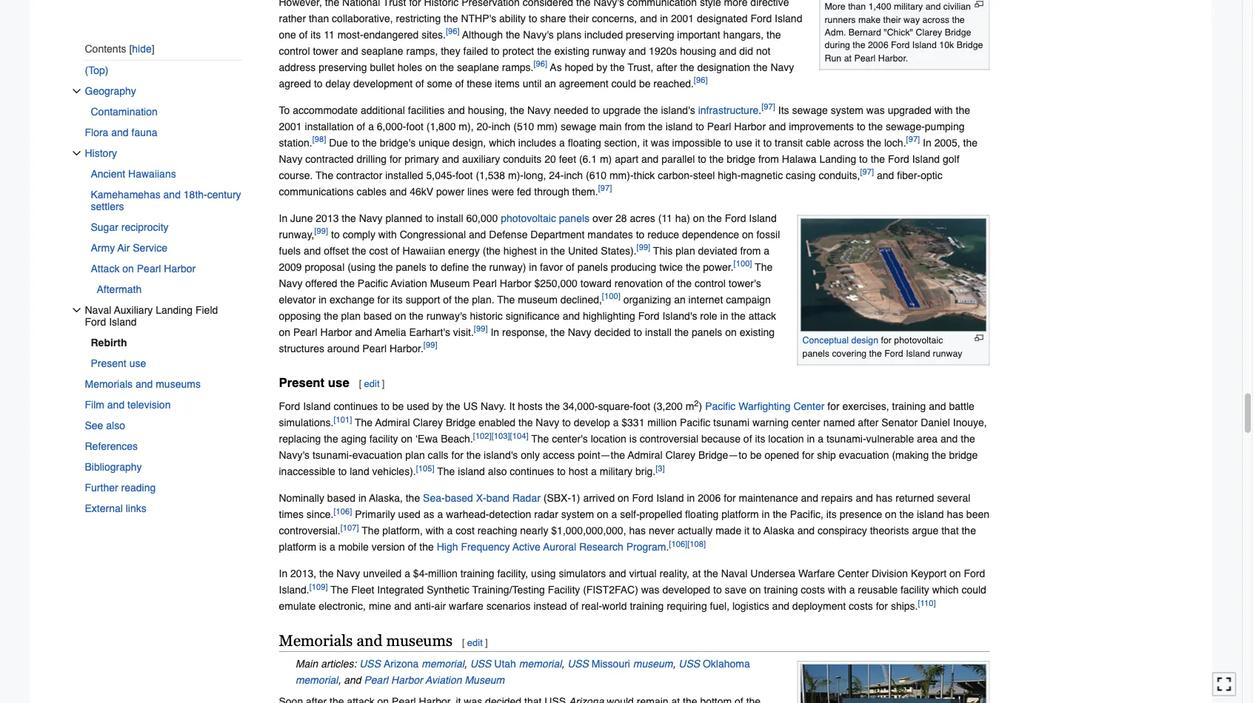 Task type: vqa. For each thing, say whether or not it's contained in the screenshot.
in june 2013 the navy planned to install 60,000 photovoltaic panels
yes



Task type: locate. For each thing, give the bounding box(es) containing it.
24-
[[549, 170, 564, 182]]

1 horizontal spatial which
[[932, 585, 959, 597]]

facility up the "[110]"
[[900, 585, 929, 597]]

1 horizontal spatial control
[[695, 278, 726, 290]]

1 horizontal spatial runway
[[933, 348, 962, 359]]

bridge up 10k
[[945, 27, 971, 38]]

facility inside 'the fleet integrated synthetic training/testing facility (fist2fac) was developed to save on training costs with a reusable facility which could emulate electronic, mine and anti-air warfare scenarios instead of real-world training requiring fuel, logistics and deployment costs for ships.'
[[900, 585, 929, 597]]

island for infrastructure
[[666, 121, 693, 133]]

existing inside although the navy's plans included preserving important hangars, the control tower and seaplane ramps, they failed to protect the existing runway and 1920s housing and did not address preserving bullet holes on the seaplane ramps.
[[554, 45, 589, 57]]

0 vertical spatial also
[[106, 420, 125, 432]]

island
[[666, 121, 693, 133], [458, 466, 485, 478], [917, 509, 944, 521]]

at right run
[[844, 53, 852, 64]]

has inside (sbx-1) arrived on ford island in 2006 for maintenance and repairs and has returned several times since.
[[876, 493, 893, 505]]

returned
[[896, 493, 934, 505]]

island inside "over 28 acres (11 ha) on the ford island runway,"
[[749, 213, 777, 225]]

] for memorials and museums
[[485, 638, 488, 649]]

center
[[793, 401, 825, 413], [838, 568, 869, 580]]

in for 2005,
[[923, 137, 931, 149]]

and down communication
[[640, 13, 657, 25]]

1 vertical spatial landing
[[156, 304, 193, 316]]

0 vertical spatial .
[[759, 105, 761, 116]]

0 vertical spatial inch
[[491, 121, 511, 133]]

as hoped by the trust, after the designation the navy agreed to delay development of some of these items until an agreement could be reached.
[[279, 62, 794, 90]]

[ for memorials and museums
[[462, 638, 465, 649]]

1 horizontal spatial also
[[488, 466, 507, 478]]

inch inside in 2005, the navy contracted drilling for primary and auxiliary conduits 20 feet (6.1 m) apart and parallel to the bridge from halawa landing to the ford island golf course. the contractor installed 5,045-foot (1,538 m)-long, 24-inch (610 mm)-thick carbon-steel high-magnetic casing conduits,
[[564, 170, 583, 182]]

foot inside its sewage system was upgraded with the 2001 installation of a 6,000-foot (1,800 m), 20-inch (510 mm) sewage main from the island to pearl harbor and improvements to the sewage-pumping station.
[[406, 121, 424, 133]]

to down the "access"
[[557, 466, 566, 478]]

their inside more than 1,400 military and civilian runners make their way across the adm. bernard "chick" clarey bridge during the 2006 ford island 10k bridge run at pearl harbor.
[[883, 14, 901, 25]]

infrastructure
[[698, 105, 759, 116]]

naval down aftermath
[[85, 304, 111, 316]]

has inside "primarily used as a warhead-detection radar system on a self-propelled floating platform in the pacific, its presence on the island has been controversial."
[[947, 509, 963, 521]]

section,
[[604, 137, 640, 149]]

1 vertical spatial photovoltaic
[[894, 336, 943, 346]]

also up references
[[106, 420, 125, 432]]

island inside "primarily used as a warhead-detection radar system on a self-propelled floating platform in the pacific, its presence on the island has been controversial."
[[917, 509, 944, 521]]

pearl inside main articles: uss arizona memorial , uss utah memorial , uss missouri museum , uss oklahoma memorial , and pearl harbor aviation museum
[[364, 675, 388, 687]]

0 vertical spatial preserving
[[626, 29, 674, 41]]

0 vertical spatial continues
[[334, 401, 378, 413]]

pearl inside organizing an internet campaign opposing the plan based on the runway's historic significance and highlighting ford island's role in the attack on pearl harbor and amelia earhart's visit.
[[293, 327, 317, 339]]

[106] down never
[[669, 540, 687, 549]]

platform up "made"
[[721, 509, 759, 521]]

2 horizontal spatial [96]
[[694, 76, 708, 86]]

navy's
[[593, 0, 624, 8], [523, 29, 554, 41], [279, 450, 310, 462]]

tower's
[[729, 278, 761, 290]]

0 vertical spatial is
[[629, 434, 637, 445]]

run
[[825, 53, 841, 64]]

continues inside ford island continues to be used by the us navy. it hosts the 34,000-square-foot (3,200 m 2 ) pacific warfighting center
[[334, 401, 378, 413]]

0 vertical spatial from
[[625, 121, 645, 133]]

1 vertical spatial costs
[[849, 601, 873, 613]]

floating
[[568, 137, 601, 149], [685, 509, 719, 521]]

was inside 'the fleet integrated synthetic training/testing facility (fist2fac) was developed to save on training costs with a reusable facility which could emulate electronic, mine and anti-air warfare scenarios instead of real-world training requiring fuel, logistics and deployment costs for ships.'
[[641, 585, 660, 597]]

the inside the admiral clarey bridge enabled the navy to develop a $331 million pacific tsunami warning center named after senator daniel inouye, replacing the aging facility on ʻewa beach.
[[355, 417, 373, 429]]

pacific down (using
[[358, 278, 388, 290]]

has
[[876, 493, 893, 505], [947, 509, 963, 521], [629, 525, 646, 537]]

by
[[596, 62, 607, 73], [432, 401, 443, 413]]

presence
[[840, 509, 882, 521]]

] down amelia
[[382, 379, 385, 390]]

1 x small image from the top
[[72, 87, 81, 95]]

0 vertical spatial x small image
[[72, 87, 81, 95]]

0 horizontal spatial military
[[600, 466, 633, 478]]

logistics
[[732, 601, 769, 613]]

its sewage system was upgraded with the 2001 installation of a 6,000-foot (1,800 m), 20-inch (510 mm) sewage main from the island to pearl harbor and improvements to the sewage-pumping station.
[[279, 105, 970, 149]]

0 horizontal spatial plan
[[341, 310, 361, 322]]

0 vertical spatial [100] link
[[734, 260, 752, 269]]

install up congressional
[[437, 213, 463, 225]]

protect
[[502, 45, 534, 57]]

[100] link up highlighting
[[602, 293, 620, 302]]

the down they
[[440, 62, 454, 73]]

the fleet integrated synthetic training/testing facility (fist2fac) was developed to save on training costs with a reusable facility which could emulate electronic, mine and anti-air warfare scenarios instead of real-world training requiring fuel, logistics and deployment costs for ships.
[[279, 585, 986, 613]]

1 vertical spatial cost
[[456, 525, 475, 537]]

on inside (sbx-1) arrived on ford island in 2006 for maintenance and repairs and has returned several times since.
[[618, 493, 629, 505]]

pearl down arizona
[[364, 675, 388, 687]]

note
[[279, 657, 990, 689]]

ford down loch.
[[888, 153, 909, 165]]

in response, the navy decided to install the panels on existing structures around pearl harbor.
[[279, 327, 775, 355]]

of right one at the top left of the page
[[299, 29, 308, 41]]

[99] down earhart's
[[423, 341, 437, 351]]

0 vertical spatial by
[[596, 62, 607, 73]]

its inside "primarily used as a warhead-detection radar system on a self-propelled floating platform in the pacific, its presence on the island has been controversial."
[[826, 509, 837, 521]]

for inside (sbx-1) arrived on ford island in 2006 for maintenance and repairs and has returned several times since.
[[724, 493, 736, 505]]

by left us
[[432, 401, 443, 413]]

[98]
[[312, 136, 326, 145]]

kamehamehas and 18th-century settlers link
[[91, 184, 242, 217]]

auxiliary
[[114, 304, 153, 316]]

continues down only
[[510, 466, 554, 478]]

develop
[[574, 417, 610, 429]]

nthp's
[[461, 13, 496, 25]]

support
[[406, 294, 440, 306]]

0 horizontal spatial memorials and museums
[[85, 378, 201, 390]]

[99] link down the 2013
[[314, 227, 328, 237]]

0 horizontal spatial island
[[458, 466, 485, 478]]

. left its
[[759, 105, 761, 116]]

2006
[[868, 40, 888, 51], [698, 493, 721, 505]]

[100] for rightmost [100] link
[[734, 260, 752, 269]]

0 horizontal spatial continues
[[334, 401, 378, 413]]

on up theorists
[[885, 509, 897, 521]]

their
[[569, 13, 589, 25], [883, 14, 901, 25]]

field
[[195, 304, 218, 316]]

2001 up "important"
[[671, 13, 694, 25]]

which up [110] link at the bottom of the page
[[932, 585, 959, 597]]

be inside ford island continues to be used by the us navy. it hosts the 34,000-square-foot (3,200 m 2 ) pacific warfighting center
[[392, 401, 404, 413]]

1 vertical spatial navy's
[[523, 29, 554, 41]]

to inside as hoped by the trust, after the designation the navy agreed to delay development of some of these items until an agreement could be reached.
[[314, 78, 323, 90]]

1 uss from the left
[[359, 659, 381, 671]]

1 horizontal spatial evacuation
[[839, 450, 889, 462]]

museum
[[518, 294, 558, 306], [633, 659, 673, 671]]

use inside [98] due to the bridge's unique design, which includes a floating section, it was impossible to use it to transit cable across the loch. [97]
[[736, 137, 752, 149]]

harbor down infrastructure
[[734, 121, 766, 133]]

x small image for geography
[[72, 87, 81, 95]]

0 horizontal spatial than
[[309, 13, 329, 25]]

theorists
[[870, 525, 909, 537]]

of inside the platform, with a cost reaching nearly $1,000,000,000, has never actually made it to alaska and conspiracy theorists argue that the platform is a mobile version of the
[[408, 542, 417, 554]]

a up high
[[447, 525, 453, 537]]

on up dependence
[[693, 213, 705, 225]]

2013
[[316, 213, 339, 225]]

platform down 'controversial.'
[[279, 542, 316, 554]]

3 x small image from the top
[[72, 306, 81, 315]]

1 vertical spatial 2006
[[698, 493, 721, 505]]

harbor. inside more than 1,400 military and civilian runners make their way across the adm. bernard "chick" clarey bridge during the 2006 ford island 10k bridge run at pearl harbor.
[[878, 53, 908, 64]]

1 evacuation from the left
[[352, 450, 402, 462]]

golf
[[943, 153, 959, 165]]

island inside in 2005, the navy contracted drilling for primary and auxiliary conduits 20 feet (6.1 m) apart and parallel to the bridge from halawa landing to the ford island golf course. the contractor installed 5,045-foot (1,538 m)-long, 24-inch (610 mm)-thick carbon-steel high-magnetic casing conduits,
[[912, 153, 940, 165]]

contents hide
[[85, 42, 152, 54]]

and down most-
[[341, 45, 358, 57]]

sugar reciprocity
[[91, 221, 169, 233]]

control up internet
[[695, 278, 726, 290]]

for inside for exercises, training and battle simulations.
[[827, 401, 840, 413]]

for inside the navy offered the pacific aviation museum pearl harbor $250,000 toward renovation of the control tower's elevator in exchange for its support of the plan. the museum declined,
[[377, 294, 389, 306]]

1 horizontal spatial island's
[[661, 105, 695, 116]]

island up x-
[[458, 466, 485, 478]]

halawa
[[782, 153, 817, 165]]

0 horizontal spatial naval
[[85, 304, 111, 316]]

2001 inside however, the national trust for historic preservation considered the navy's communication style more directive rather than collaborative, restricting the nthp's ability to share their concerns, and in 2001 designated ford island one of its 11 most-endangered sites.
[[671, 13, 694, 25]]

0 horizontal spatial also
[[106, 420, 125, 432]]

warfighting
[[739, 401, 791, 413]]

1 vertical spatial install
[[645, 327, 672, 339]]

be
[[639, 78, 651, 90], [392, 401, 404, 413], [750, 450, 762, 462]]

designation
[[697, 62, 750, 73]]

1 vertical spatial is
[[319, 542, 327, 554]]

nominally
[[279, 493, 324, 505]]

admiral up vehicles).
[[375, 417, 410, 429]]

in left 2005,
[[923, 137, 931, 149]]

0 horizontal spatial install
[[437, 213, 463, 225]]

location up point—the
[[591, 434, 626, 445]]

dependence
[[682, 229, 739, 241]]

continues
[[334, 401, 378, 413], [510, 466, 554, 478]]

the admiral clarey bridge enabled the navy to develop a $331 million pacific tsunami warning center named after senator daniel inouye, replacing the aging facility on ʻewa beach.
[[279, 417, 987, 445]]

present down structures
[[279, 376, 324, 391]]

0 vertical spatial an
[[545, 78, 556, 90]]

[ down warfare
[[462, 638, 465, 649]]

in right role
[[720, 310, 728, 322]]

0 vertical spatial 2001
[[671, 13, 694, 25]]

0 horizontal spatial [100]
[[602, 293, 620, 302]]

the inside the center's location is controversial because of its location in a tsunami-vulnerable area and the navy's tsunami-evacuation plan calls for the island's only access point—the admiral clarey bridge—to be opened for ship evacuation (making the bridge inaccessible to land vehicles).
[[531, 434, 549, 445]]

1 vertical spatial [100] link
[[602, 293, 620, 302]]

memorials up film
[[85, 378, 133, 390]]

existing down attack
[[740, 327, 775, 339]]

and up (1,800 m), on the top left
[[448, 105, 465, 116]]

0 horizontal spatial has
[[629, 525, 646, 537]]

external links link
[[85, 498, 242, 519]]

united
[[568, 245, 598, 257]]

1 vertical spatial an
[[674, 294, 686, 306]]

2 vertical spatial was
[[641, 585, 660, 597]]

1 vertical spatial sewage
[[561, 121, 596, 133]]

[ edit ] for present use
[[359, 379, 385, 390]]

could inside as hoped by the trust, after the designation the navy agreed to delay development of some of these items until an agreement could be reached.
[[611, 78, 636, 90]]

on inside "over 28 acres (11 ha) on the ford island runway,"
[[693, 213, 705, 225]]

[99]
[[314, 227, 328, 237], [637, 244, 650, 253], [474, 325, 488, 334], [423, 341, 437, 351]]

the down calls
[[437, 466, 455, 478]]

preserving up 1920s on the right
[[626, 29, 674, 41]]

0 horizontal spatial memorial
[[295, 675, 338, 687]]

island inside for photovoltaic panels covering the ford island runway
[[906, 348, 930, 359]]

10k
[[939, 40, 954, 51]]

0 horizontal spatial an
[[545, 78, 556, 90]]

plan inside this plan deviated from a 2009 proposal (using the panels to define the runway) in favor of panels producing twice the power.
[[676, 245, 695, 257]]

1 vertical spatial which
[[932, 585, 959, 597]]

by inside ford island continues to be used by the us navy. it hosts the 34,000-square-foot (3,200 m 2 ) pacific warfighting center
[[432, 401, 443, 413]]

0 horizontal spatial [106] link
[[334, 508, 352, 517]]

external links
[[85, 503, 146, 515]]

based up amelia
[[364, 310, 392, 322]]

navy's up concerns,
[[593, 0, 624, 8]]

to up main
[[591, 105, 600, 116]]

in down offered
[[319, 294, 327, 306]]

0 horizontal spatial photovoltaic
[[501, 213, 556, 225]]

june
[[290, 213, 313, 225]]

plan inside organizing an internet campaign opposing the plan based on the runway's historic significance and highlighting ford island's role in the attack on pearl harbor and amelia earhart's visit.
[[341, 310, 361, 322]]

system inside its sewage system was upgraded with the 2001 installation of a 6,000-foot (1,800 m), 20-inch (510 mm) sewage main from the island to pearl harbor and improvements to the sewage-pumping station.
[[831, 105, 863, 116]]

however,
[[279, 0, 322, 8]]

] for present use
[[382, 379, 385, 390]]

1 horizontal spatial based
[[364, 310, 392, 322]]

the inside 'the fleet integrated synthetic training/testing facility (fist2fac) was developed to save on training costs with a reusable facility which could emulate electronic, mine and anti-air warfare scenarios instead of real-world training requiring fuel, logistics and deployment costs for ships.'
[[331, 585, 348, 597]]

. inside to accommodate additional facilities and housing, the navy needed to upgrade the island's infrastructure . [97]
[[759, 105, 761, 116]]

2006 inside more than 1,400 military and civilian runners make their way across the adm. bernard "chick" clarey bridge during the 2006 ford island 10k bridge run at pearl harbor.
[[868, 40, 888, 51]]

to up center's
[[562, 417, 571, 429]]

by inside as hoped by the trust, after the designation the navy agreed to delay development of some of these items until an agreement could be reached.
[[596, 62, 607, 73]]

island's inside the center's location is controversial because of its location in a tsunami-vulnerable area and the navy's tsunami-evacuation plan calls for the island's only access point—the admiral clarey bridge—to be opened for ship evacuation (making the bridge inaccessible to land vehicles).
[[484, 450, 518, 462]]

and up designation
[[719, 45, 736, 57]]

until
[[523, 78, 542, 90]]

a inside the center's location is controversial because of its location in a tsunami-vulnerable area and the navy's tsunami-evacuation plan calls for the island's only access point—the admiral clarey bridge—to be opened for ship evacuation (making the bridge inaccessible to land vehicles).
[[818, 434, 824, 445]]

0 vertical spatial install
[[437, 213, 463, 225]]

1 horizontal spatial use
[[328, 376, 349, 391]]

the down housing
[[680, 62, 694, 73]]

1 location from the left
[[591, 434, 626, 445]]

items
[[495, 78, 520, 90]]

island's down reached.
[[661, 105, 695, 116]]

[100] link up tower's
[[734, 260, 752, 269]]

links
[[126, 503, 146, 515]]

(11 ha)
[[658, 213, 690, 225]]

0 horizontal spatial museums
[[156, 378, 201, 390]]

plans
[[557, 29, 581, 41]]

navy down "station."
[[279, 153, 302, 165]]

at inside in 2013, the navy unveiled a $4-million training facility, using simulators and virtual reality, at the naval undersea warfare center division keyport on ford island.
[[692, 568, 701, 580]]

in inside in response, the navy decided to install the panels on existing structures around pearl harbor.
[[491, 327, 499, 339]]

from inside this plan deviated from a 2009 proposal (using the panels to define the runway) in favor of panels producing twice the power.
[[740, 245, 761, 257]]

sugar reciprocity link
[[91, 217, 242, 238]]

1 vertical spatial platform
[[279, 542, 316, 554]]

panels inside for photovoltaic panels covering the ford island runway
[[802, 348, 829, 359]]

0 horizontal spatial [96] link
[[446, 27, 460, 37]]

0 horizontal spatial after
[[656, 62, 677, 73]]

with inside the platform, with a cost reaching nearly $1,000,000,000, has never actually made it to alaska and conspiracy theorists argue that the platform is a mobile version of the
[[426, 525, 444, 537]]

1 horizontal spatial island
[[666, 121, 693, 133]]

apart
[[615, 153, 638, 165]]

navy's inside the center's location is controversial because of its location in a tsunami-vulnerable area and the navy's tsunami-evacuation plan calls for the island's only access point—the admiral clarey bridge—to be opened for ship evacuation (making the bridge inaccessible to land vehicles).
[[279, 450, 310, 462]]

1 vertical spatial after
[[858, 417, 879, 429]]

was left upgraded
[[866, 105, 885, 116]]

the up [109]
[[319, 568, 334, 580]]

0 vertical spatial across
[[922, 14, 949, 25]]

rather
[[279, 13, 306, 25]]

to inside the center's location is controversial because of its location in a tsunami-vulnerable area and the navy's tsunami-evacuation plan calls for the island's only access point—the admiral clarey bridge—to be opened for ship evacuation (making the bridge inaccessible to land vehicles).
[[338, 466, 347, 478]]

1 horizontal spatial tsunami-
[[826, 434, 866, 445]]

1 horizontal spatial museum
[[633, 659, 673, 671]]

in inside (sbx-1) arrived on ford island in 2006 for maintenance and repairs and has returned several times since.
[[687, 493, 695, 505]]

0 vertical spatial control
[[279, 45, 310, 57]]

on inside to comply with congressional and defense department mandates to reduce dependence on fossil fuels and offset the cost of hawaiian energy (the highest in the united states).
[[742, 229, 754, 241]]

on left the fossil
[[742, 229, 754, 241]]

(the
[[483, 245, 501, 257]]

0 vertical spatial platform
[[721, 509, 759, 521]]

1 horizontal spatial foot
[[456, 170, 473, 182]]

[96] link down designation
[[694, 76, 708, 86]]

through
[[534, 186, 569, 198]]

to left share
[[529, 13, 537, 25]]

define
[[441, 262, 469, 273]]

in inside in 2005, the navy contracted drilling for primary and auxiliary conduits 20 feet (6.1 m) apart and parallel to the bridge from halawa landing to the ford island golf course. the contractor installed 5,045-foot (1,538 m)-long, 24-inch (610 mm)-thick carbon-steel high-magnetic casing conduits,
[[923, 137, 931, 149]]

blue plaque with the names of museums and memorials at the pearl harbor historic sites image
[[800, 665, 987, 704]]

style
[[700, 0, 721, 8]]

pearl harbor aviation museum link
[[364, 675, 504, 687]]

ford inside for photovoltaic panels covering the ford island runway
[[884, 348, 903, 359]]

2013,
[[290, 568, 316, 580]]

[97] link down the (610 mm)-
[[598, 184, 612, 194]]

1 vertical spatial island's
[[484, 450, 518, 462]]

structures
[[279, 343, 324, 355]]

use up memorials and museums link
[[129, 358, 146, 369]]

1 horizontal spatial ]
[[485, 638, 488, 649]]

1 horizontal spatial harbor.
[[878, 53, 908, 64]]

after inside the admiral clarey bridge enabled the navy to develop a $331 million pacific tsunami warning center named after senator daniel inouye, replacing the aging facility on ʻewa beach.
[[858, 417, 879, 429]]

0 horizontal spatial memorials
[[85, 378, 133, 390]]

present use down rebirth
[[91, 358, 146, 369]]

also up band
[[488, 466, 507, 478]]

their inside however, the national trust for historic preservation considered the navy's communication style more directive rather than collaborative, restricting the nthp's ability to share their concerns, and in 2001 designated ford island one of its 11 most-endangered sites.
[[569, 13, 589, 25]]

1 horizontal spatial costs
[[849, 601, 873, 613]]

0 vertical spatial used
[[407, 401, 429, 413]]

more
[[825, 2, 846, 12]]

in down maintenance
[[762, 509, 770, 521]]

island for sea-based x-band radar
[[917, 509, 944, 521]]

be inside as hoped by the trust, after the designation the navy agreed to delay development of some of these items until an agreement could be reached.
[[639, 78, 651, 90]]

2 evacuation from the left
[[839, 450, 889, 462]]

1 horizontal spatial their
[[883, 14, 901, 25]]

of down twice
[[666, 278, 674, 290]]

ancient hawaiians link
[[91, 164, 242, 184]]

contractor
[[336, 170, 382, 182]]

1 horizontal spatial [106]
[[669, 540, 687, 549]]

0 vertical spatial [96] link
[[446, 27, 460, 37]]

system inside "primarily used as a warhead-detection radar system on a self-propelled floating platform in the pacific, its presence on the island has been controversial."
[[561, 509, 594, 521]]

2006 down bernard
[[868, 40, 888, 51]]

with
[[934, 105, 953, 116], [378, 229, 397, 241], [426, 525, 444, 537], [828, 585, 846, 597]]

to up offset
[[331, 229, 340, 241]]

its left "11"
[[311, 29, 321, 41]]

4 uss from the left
[[679, 659, 700, 671]]

due
[[329, 137, 348, 149]]

was inside its sewage system was upgraded with the 2001 installation of a 6,000-foot (1,800 m), 20-inch (510 mm) sewage main from the island to pearl harbor and improvements to the sewage-pumping station.
[[866, 105, 885, 116]]

navy inside as hoped by the trust, after the designation the navy agreed to delay development of some of these items until an agreement could be reached.
[[770, 62, 794, 73]]

simulations.
[[279, 417, 334, 429]]

clarey up ʻewa at the bottom of the page
[[413, 417, 443, 429]]

2 x small image from the top
[[72, 149, 81, 158]]

ford inside organizing an internet campaign opposing the plan based on the runway's historic significance and highlighting ford island's role in the attack on pearl harbor and amelia earhart's visit.
[[638, 310, 659, 322]]

1 horizontal spatial naval
[[721, 568, 748, 580]]

in up favor
[[540, 245, 548, 257]]

[ edit ]
[[359, 379, 385, 390], [462, 638, 488, 649]]

2 location from the left
[[768, 434, 804, 445]]

its inside the center's location is controversial because of its location in a tsunami-vulnerable area and the navy's tsunami-evacuation plan calls for the island's only access point—the admiral clarey bridge—to be opened for ship evacuation (making the bridge inaccessible to land vehicles).
[[755, 434, 765, 445]]

main
[[295, 659, 318, 671]]

navy down declined,
[[568, 327, 591, 339]]

ford down organizing
[[638, 310, 659, 322]]

in inside "primarily used as a warhead-detection radar system on a self-propelled floating platform in the pacific, its presence on the island has been controversial."
[[762, 509, 770, 521]]

a inside [98] due to the bridge's unique design, which includes a floating section, it was impossible to use it to transit cable across the loch. [97]
[[559, 137, 565, 149]]

0 vertical spatial [96]
[[446, 27, 460, 37]]

photovoltaic
[[501, 213, 556, 225], [894, 336, 943, 346]]

1 vertical spatial existing
[[740, 327, 775, 339]]

1 vertical spatial seaplane
[[457, 62, 499, 73]]

museum up significance
[[518, 294, 558, 306]]

used inside "primarily used as a warhead-detection radar system on a self-propelled floating platform in the pacific, its presence on the island has been controversial."
[[398, 509, 421, 521]]

on inside although the navy's plans included preserving important hangars, the control tower and seaplane ramps, they failed to protect the existing runway and 1920s housing and did not address preserving bullet holes on the seaplane ramps.
[[425, 62, 437, 73]]

navy inside the admiral clarey bridge enabled the navy to develop a $331 million pacific tsunami warning center named after senator daniel inouye, replacing the aging facility on ʻewa beach.
[[536, 417, 559, 429]]

land
[[350, 466, 369, 478]]

museums up arizona
[[386, 632, 452, 650]]

(sbx-1) arrived on ford island in 2006 for maintenance and repairs and has returned several times since.
[[279, 493, 970, 521]]

directive
[[750, 0, 789, 8]]

fullscreen image
[[1217, 677, 1232, 692]]

harbor inside the navy offered the pacific aviation museum pearl harbor $250,000 toward renovation of the control tower's elevator in exchange for its support of the plan. the museum declined,
[[500, 278, 531, 290]]

warfare
[[798, 568, 835, 580]]

ford inside more than 1,400 military and civilian runners make their way across the adm. bernard "chick" clarey bridge during the 2006 ford island 10k bridge run at pearl harbor.
[[891, 40, 910, 51]]

plan up [105]
[[405, 450, 425, 462]]

ford
[[750, 13, 772, 25], [891, 40, 910, 51], [888, 153, 909, 165], [725, 213, 746, 225], [638, 310, 659, 322], [85, 316, 106, 328], [884, 348, 903, 359], [279, 401, 300, 413], [632, 493, 653, 505], [964, 568, 985, 580]]

1 vertical spatial island
[[458, 466, 485, 478]]

0 horizontal spatial runway
[[592, 45, 626, 57]]

after down 1920s on the right
[[656, 62, 677, 73]]

[107]
[[340, 524, 359, 533]]

2 vertical spatial navy's
[[279, 450, 310, 462]]

landing
[[819, 153, 856, 165], [156, 304, 193, 316]]

navy inside to accommodate additional facilities and housing, the navy needed to upgrade the island's infrastructure . [97]
[[527, 105, 551, 116]]

1 vertical spatial tsunami-
[[312, 450, 352, 462]]

use down around
[[328, 376, 349, 391]]

1 horizontal spatial existing
[[740, 327, 775, 339]]

0 vertical spatial navy's
[[593, 0, 624, 8]]

0 vertical spatial at
[[844, 53, 852, 64]]

pearl inside the navy offered the pacific aviation museum pearl harbor $250,000 toward renovation of the control tower's elevator in exchange for its support of the plan. the museum declined,
[[473, 278, 497, 290]]

0 horizontal spatial location
[[591, 434, 626, 445]]

a down additional
[[368, 121, 374, 133]]

a inside this plan deviated from a 2009 proposal (using the panels to define the runway) in favor of panels producing twice the power.
[[764, 245, 770, 257]]

edit
[[364, 379, 380, 390], [467, 638, 483, 649]]

0 vertical spatial tsunami-
[[826, 434, 866, 445]]

2 vertical spatial island
[[917, 509, 944, 521]]

install
[[437, 213, 463, 225], [645, 327, 672, 339]]

toward
[[580, 278, 612, 290]]

the inside in 2005, the navy contracted drilling for primary and auxiliary conduits 20 feet (6.1 m) apart and parallel to the bridge from halawa landing to the ford island golf course. the contractor installed 5,045-foot (1,538 m)-long, 24-inch (610 mm)-thick carbon-steel high-magnetic casing conduits,
[[316, 170, 333, 182]]

the down not
[[753, 62, 768, 73]]

sewage
[[792, 105, 828, 116], [561, 121, 596, 133]]

center inside in 2013, the navy unveiled a $4-million training facility, using simulators and virtual reality, at the naval undersea warfare center division keyport on ford island.
[[838, 568, 869, 580]]

0 horizontal spatial foot
[[406, 121, 424, 133]]

2 vertical spatial foot
[[633, 401, 650, 413]]

because
[[701, 434, 741, 445]]

runway down included
[[592, 45, 626, 57]]

photovoltaic inside for photovoltaic panels covering the ford island runway
[[894, 336, 943, 346]]

1 vertical spatial x small image
[[72, 149, 81, 158]]

civilian
[[943, 2, 971, 12]]

[97] link left fiber-
[[860, 168, 874, 177]]

visit.
[[453, 327, 474, 339]]

2 horizontal spatial it
[[755, 137, 760, 149]]

0 vertical spatial edit
[[364, 379, 380, 390]]

0 horizontal spatial ]
[[382, 379, 385, 390]]

1 vertical spatial 2001
[[279, 121, 302, 133]]

2 uss from the left
[[470, 659, 491, 671]]

in for response,
[[491, 327, 499, 339]]

enabled
[[479, 417, 516, 429]]

ford up self- on the bottom
[[632, 493, 653, 505]]

bridge right 10k
[[957, 40, 983, 51]]

navy up its
[[770, 62, 794, 73]]

based up warhead-
[[445, 493, 473, 505]]

x small image for history
[[72, 149, 81, 158]]

ford inside ford island continues to be used by the us navy. it hosts the 34,000-square-foot (3,200 m 2 ) pacific warfighting center
[[279, 401, 300, 413]]

impossible
[[672, 137, 721, 149]]

x small image
[[72, 87, 81, 95], [72, 149, 81, 158], [72, 306, 81, 315]]

island's
[[661, 105, 695, 116], [484, 450, 518, 462]]

1 horizontal spatial [100]
[[734, 260, 752, 269]]

[105] link
[[416, 465, 434, 474]]

0 vertical spatial sewage
[[792, 105, 828, 116]]

0 horizontal spatial tsunami-
[[312, 450, 352, 462]]

hosts
[[518, 401, 543, 413]]

[97] inside to accommodate additional facilities and housing, the navy needed to upgrade the island's infrastructure . [97]
[[761, 103, 775, 112]]

2001 inside its sewage system was upgraded with the 2001 installation of a 6,000-foot (1,800 m), 20-inch (510 mm) sewage main from the island to pearl harbor and improvements to the sewage-pumping station.
[[279, 121, 302, 133]]

tower
[[313, 45, 338, 57]]

0 horizontal spatial facility
[[369, 434, 398, 445]]

2 vertical spatial use
[[328, 376, 349, 391]]



Task type: describe. For each thing, give the bounding box(es) containing it.
sewage-
[[886, 121, 925, 133]]

communications
[[279, 186, 354, 198]]

navy inside in 2013, the navy unveiled a $4-million training facility, using simulators and virtual reality, at the naval undersea warfare center division keyport on ford island.
[[336, 568, 360, 580]]

over 28 acres (11 ha) on the ford island runway,
[[279, 213, 777, 241]]

after inside as hoped by the trust, after the designation the navy agreed to delay development of some of these items until an agreement could be reached.
[[656, 62, 677, 73]]

the up parallel
[[648, 121, 663, 133]]

training inside for exercises, training and battle simulations.
[[892, 401, 926, 413]]

bridge inside the center's location is controversial because of its location in a tsunami-vulnerable area and the navy's tsunami-evacuation plan calls for the island's only access point—the admiral clarey bridge—to be opened for ship evacuation (making the bridge inaccessible to land vehicles).
[[949, 450, 978, 462]]

island.
[[279, 585, 309, 597]]

[97] left fiber-
[[860, 168, 874, 177]]

division
[[872, 568, 908, 580]]

at inside more than 1,400 military and civilian runners make their way across the adm. bernard "chick" clarey bridge during the 2006 ford island 10k bridge run at pearl harbor.
[[844, 53, 852, 64]]

replacing
[[279, 434, 321, 445]]

oklahoma
[[703, 659, 750, 671]]

arrived
[[583, 493, 615, 505]]

harbor up the aftermath link
[[164, 263, 196, 275]]

service
[[133, 242, 167, 254]]

the down [101] link
[[324, 434, 338, 445]]

[99] link left this
[[637, 244, 650, 253]]

that
[[941, 525, 959, 537]]

to inside the [105] the island also continues to host a military brig. [3]
[[557, 466, 566, 478]]

0 horizontal spatial [96]
[[446, 27, 460, 37]]

did
[[739, 45, 753, 57]]

to inside however, the national trust for historic preservation considered the navy's communication style more directive rather than collaborative, restricting the nthp's ability to share their concerns, and in 2001 designated ford island one of its 11 most-endangered sites.
[[529, 13, 537, 25]]

the down area on the bottom of page
[[932, 450, 946, 462]]

settlers
[[91, 201, 124, 212]]

the up as
[[537, 45, 551, 57]]

[99] link down historic
[[474, 325, 488, 334]]

the down loch.
[[871, 153, 885, 165]]

0 horizontal spatial [106]
[[334, 508, 352, 517]]

organizing an internet campaign opposing the plan based on the runway's historic significance and highlighting ford island's role in the attack on pearl harbor and amelia earhart's visit.
[[279, 294, 776, 339]]

the down comply at the left
[[352, 245, 366, 257]]

the right upgrade
[[644, 105, 658, 116]]

1 vertical spatial bridge
[[957, 40, 983, 51]]

pearl inside in response, the navy decided to install the panels on existing structures around pearl harbor.
[[362, 343, 387, 355]]

emulate
[[279, 601, 316, 613]]

to up steel
[[698, 153, 706, 165]]

island's inside to accommodate additional facilities and housing, the navy needed to upgrade the island's infrastructure . [97]
[[661, 105, 695, 116]]

conduits
[[503, 153, 542, 165]]

training down undersea
[[764, 585, 798, 597]]

install inside in response, the navy decided to install the panels on existing structures around pearl harbor.
[[645, 327, 672, 339]]

rebirth
[[91, 337, 127, 349]]

museum inside main articles: uss arizona memorial , uss utah memorial , uss missouri museum , uss oklahoma memorial , and pearl harbor aviation museum
[[465, 675, 504, 687]]

and up pacific,
[[801, 493, 818, 505]]

1 horizontal spatial seaplane
[[457, 62, 499, 73]]

it for was
[[643, 137, 648, 149]]

in up primarily
[[358, 493, 366, 505]]

earhart's
[[409, 327, 450, 339]]

34,000-
[[563, 401, 598, 413]]

0 vertical spatial memorials and museums
[[85, 378, 201, 390]]

area
[[917, 434, 938, 445]]

bridge inside the admiral clarey bridge enabled the navy to develop a $331 million pacific tsunami warning center named after senator daniel inouye, replacing the aging facility on ʻewa beach.
[[446, 417, 476, 429]]

control inside the navy offered the pacific aviation museum pearl harbor $250,000 toward renovation of the control tower's elevator in exchange for its support of the plan. the museum declined,
[[695, 278, 726, 290]]

the down historic
[[444, 13, 458, 25]]

ford inside "over 28 acres (11 ha) on the ford island runway,"
[[725, 213, 746, 225]]

the right plan.
[[497, 294, 515, 306]]

naval inside in 2013, the navy unveiled a $4-million training facility, using simulators and virtual reality, at the naval undersea warfare center division keyport on ford island.
[[721, 568, 748, 580]]

museum inside the navy offered the pacific aviation museum pearl harbor $250,000 toward renovation of the control tower's elevator in exchange for its support of the plan. the museum declined,
[[518, 294, 558, 306]]

which inside 'the fleet integrated synthetic training/testing facility (fist2fac) was developed to save on training costs with a reusable facility which could emulate electronic, mine and anti-air warfare scenarios instead of real-world training requiring fuel, logistics and deployment costs for ships.'
[[932, 585, 959, 597]]

the up comply at the left
[[342, 213, 356, 225]]

the down ability
[[506, 29, 520, 41]]

0 vertical spatial present use
[[91, 358, 146, 369]]

a inside in 2013, the navy unveiled a $4-million training facility, using simulators and virtual reality, at the naval undersea warfare center division keyport on ford island.
[[404, 568, 410, 580]]

1 horizontal spatial memorials
[[279, 632, 353, 650]]

missouri
[[592, 659, 630, 671]]

[100] for bottommost [100] link
[[602, 293, 620, 302]]

and up around
[[355, 327, 372, 339]]

electronic,
[[319, 601, 366, 613]]

pearl down service
[[137, 263, 161, 275]]

bibliography
[[85, 461, 142, 473]]

, down articles:
[[338, 675, 341, 687]]

and up 5,045-
[[442, 153, 459, 165]]

frequency
[[461, 542, 510, 554]]

in inside however, the national trust for historic preservation considered the navy's communication style more directive rather than collaborative, restricting the nthp's ability to share their concerns, and in 2001 designated ford island one of its 11 most-endangered sites.
[[660, 13, 668, 25]]

pacific inside the admiral clarey bridge enabled the navy to develop a $331 million pacific tsunami warning center named after senator daniel inouye, replacing the aging facility on ʻewa beach.
[[680, 417, 710, 429]]

naval auxiliary landing field ford island
[[85, 304, 218, 328]]

restricting
[[396, 13, 441, 25]]

unique
[[419, 137, 450, 149]]

0 horizontal spatial based
[[327, 493, 355, 505]]

its inside the navy offered the pacific aviation museum pearl harbor $250,000 toward renovation of the control tower's elevator in exchange for its support of the plan. the museum declined,
[[392, 294, 403, 306]]

museum inside the navy offered the pacific aviation museum pearl harbor $250,000 toward renovation of the control tower's elevator in exchange for its support of the plan. the museum declined,
[[430, 278, 470, 290]]

0 vertical spatial bridge
[[945, 27, 971, 38]]

bridge inside in 2005, the navy contracted drilling for primary and auxiliary conduits 20 feet (6.1 m) apart and parallel to the bridge from halawa landing to the ford island golf course. the contractor installed 5,045-foot (1,538 m)-long, 24-inch (610 mm)-thick carbon-steel high-magnetic casing conduits,
[[727, 153, 755, 165]]

and inside the platform, with a cost reaching nearly $1,000,000,000, has never actually made it to alaska and conspiracy theorists argue that the platform is a mobile version of the
[[797, 525, 815, 537]]

a inside its sewage system was upgraded with the 2001 installation of a 6,000-foot (1,800 m), 20-inch (510 mm) sewage main from the island to pearl harbor and improvements to the sewage-pumping station.
[[368, 121, 374, 133]]

preservation
[[462, 0, 520, 8]]

[99] down historic
[[474, 325, 488, 334]]

[99] down the 2013
[[314, 227, 328, 237]]

to inside this plan deviated from a 2009 proposal (using the panels to define the runway) in favor of panels producing twice the power.
[[429, 262, 438, 273]]

cable
[[806, 137, 831, 149]]

the up plans
[[576, 0, 591, 8]]

contracted
[[305, 153, 354, 165]]

plan inside the center's location is controversial because of its location in a tsunami-vulnerable area and the navy's tsunami-evacuation plan calls for the island's only access point—the admiral clarey bridge—to be opened for ship evacuation (making the bridge inaccessible to land vehicles).
[[405, 450, 425, 462]]

cost inside to comply with congressional and defense department mandates to reduce dependence on fossil fuels and offset the cost of hawaiian energy (the highest in the united states).
[[369, 245, 388, 257]]

to down acres
[[636, 229, 645, 241]]

2 horizontal spatial [96] link
[[694, 76, 708, 86]]

and inside kamehamehas and 18th-century settlers
[[163, 189, 181, 201]]

for inside in 2005, the navy contracted drilling for primary and auxiliary conduits 20 feet (6.1 m) apart and parallel to the bridge from halawa landing to the ford island golf course. the contractor installed 5,045-foot (1,538 m)-long, 24-inch (610 mm)-thick carbon-steel high-magnetic casing conduits,
[[389, 153, 402, 165]]

an island with building on the left and right. center is a conceptual design of the runway covered in solar panels. image
[[800, 219, 987, 333]]

the up not
[[766, 29, 781, 41]]

is inside the platform, with a cost reaching nearly $1,000,000,000, has never actually made it to alaska and conspiracy theorists argue that the platform is a mobile version of the
[[319, 542, 327, 554]]

0 horizontal spatial use
[[129, 358, 146, 369]]

runners
[[825, 14, 856, 25]]

to up congressional
[[425, 213, 434, 225]]

navy inside in response, the navy decided to install the panels on existing structures around pearl harbor.
[[568, 327, 591, 339]]

the left national
[[325, 0, 339, 8]]

holes
[[398, 62, 422, 73]]

television
[[127, 399, 171, 411]]

x-
[[476, 493, 486, 505]]

, up pearl harbor aviation museum link
[[464, 659, 467, 671]]

the right 2005,
[[963, 137, 978, 149]]

and up "trust,"
[[629, 45, 646, 57]]

also inside the [105] the island also continues to host a military brig. [3]
[[488, 466, 507, 478]]

of inside to comply with congressional and defense department mandates to reduce dependence on fossil fuels and offset the cost of hawaiian energy (the highest in the united states).
[[391, 245, 400, 257]]

pacific inside the navy offered the pacific aviation museum pearl harbor $250,000 toward renovation of the control tower's elevator in exchange for its support of the plan. the museum declined,
[[358, 278, 388, 290]]

hawaiian
[[403, 245, 445, 257]]

and inside the center's location is controversial because of its location in a tsunami-vulnerable area and the navy's tsunami-evacuation plan calls for the island's only access point—the admiral clarey bridge—to be opened for ship evacuation (making the bridge inaccessible to land vehicles).
[[941, 434, 958, 445]]

the down been
[[962, 525, 976, 537]]

was inside [98] due to the bridge's unique design, which includes a floating section, it was impossible to use it to transit cable across the loch. [97]
[[651, 137, 669, 149]]

of inside 'the fleet integrated synthetic training/testing facility (fist2fac) was developed to save on training costs with a reusable facility which could emulate electronic, mine and anti-air warfare scenarios instead of real-world training requiring fuel, logistics and deployment costs for ships.'
[[570, 601, 578, 613]]

across inside [98] due to the bridge's unique design, which includes a floating section, it was impossible to use it to transit cable across the loch. [97]
[[834, 137, 864, 149]]

[102] link
[[473, 432, 492, 441]]

an inside as hoped by the trust, after the designation the navy agreed to delay development of some of these items until an agreement could be reached.
[[545, 78, 556, 90]]

the down [102]
[[466, 450, 481, 462]]

to comply with congressional and defense department mandates to reduce dependence on fossil fuels and offset the cost of hawaiian energy (the highest in the united states).
[[279, 229, 780, 257]]

the up exchange
[[340, 278, 355, 290]]

amelia
[[375, 327, 406, 339]]

3 uss from the left
[[567, 659, 589, 671]]

the down civilian
[[952, 14, 965, 25]]

and down 60,000
[[469, 229, 486, 241]]

control inside although the navy's plans included preserving important hangars, the control tower and seaplane ramps, they failed to protect the existing runway and 1920s housing and did not address preserving bullet holes on the seaplane ramps.
[[279, 45, 310, 57]]

of inside the center's location is controversial because of its location in a tsunami-vulnerable area and the navy's tsunami-evacuation plan calls for the island's only access point—the admiral clarey bridge—to be opened for ship evacuation (making the bridge inaccessible to land vehicles).
[[743, 434, 752, 445]]

to right improvements
[[857, 121, 865, 133]]

in for 2013,
[[279, 568, 287, 580]]

[ for present use
[[359, 379, 362, 390]]

[ edit ] for memorials and museums
[[462, 638, 488, 649]]

the down island's
[[674, 327, 689, 339]]

ʻewa
[[415, 434, 438, 445]]

a left self- on the bottom
[[611, 509, 617, 521]]

1 horizontal spatial memorial
[[422, 659, 464, 671]]

square-
[[598, 401, 633, 413]]

for photovoltaic panels covering the ford island runway
[[802, 336, 962, 359]]

with inside to comply with congressional and defense department mandates to reduce dependence on fossil fuels and offset the cost of hawaiian energy (the highest in the united states).
[[378, 229, 397, 241]]

development
[[353, 78, 413, 90]]

the up tower's
[[755, 262, 773, 273]]

long,
[[524, 170, 546, 182]]

in inside this plan deviated from a 2009 proposal (using the panels to define the runway) in favor of panels producing twice the power.
[[529, 262, 537, 273]]

and left fiber-
[[877, 170, 894, 182]]

across inside more than 1,400 military and civilian runners make their way across the adm. bernard "chick" clarey bridge during the 2006 ford island 10k bridge run at pearl harbor.
[[922, 14, 949, 25]]

radar
[[512, 493, 540, 505]]

the up drilling
[[362, 137, 377, 149]]

reaching
[[477, 525, 517, 537]]

it for to
[[744, 525, 750, 537]]

a left mobile
[[330, 542, 335, 554]]

congressional
[[400, 229, 466, 241]]

historic
[[424, 0, 459, 8]]

[98] due to the bridge's unique design, which includes a floating section, it was impossible to use it to transit cable across the loch. [97]
[[312, 136, 920, 149]]

[106] inside high frequency active auroral research program . [106] [108]
[[669, 540, 687, 549]]

[109] link
[[309, 583, 328, 592]]

improvements
[[789, 121, 854, 133]]

1920s
[[649, 45, 677, 57]]

and down declined,
[[563, 310, 580, 322]]

of up the runway's
[[443, 294, 452, 306]]

and inside more than 1,400 military and civilian runners make their way across the adm. bernard "chick" clarey bridge during the 2006 ford island 10k bridge run at pearl harbor.
[[925, 2, 941, 12]]

the right hosts
[[545, 401, 560, 413]]

further
[[85, 482, 118, 494]]

on inside 'the fleet integrated synthetic training/testing facility (fist2fac) was developed to save on training costs with a reusable facility which could emulate electronic, mine and anti-air warfare scenarios instead of real-world training requiring fuel, logistics and deployment costs for ships.'
[[749, 585, 761, 597]]

declined,
[[560, 294, 602, 306]]

in inside the navy offered the pacific aviation museum pearl harbor $250,000 toward renovation of the control tower's elevator in exchange for its support of the plan. the museum declined,
[[319, 294, 327, 306]]

the left high
[[419, 542, 434, 554]]

the left sewage- in the top of the page
[[868, 121, 883, 133]]

0 vertical spatial costs
[[801, 585, 825, 597]]

loch.
[[884, 137, 906, 149]]

the down significance
[[551, 327, 565, 339]]

[97] link down sewage- in the top of the page
[[906, 136, 920, 145]]

navy's inside although the navy's plans included preserving important hangars, the control tower and seaplane ramps, they failed to protect the existing runway and 1920s housing and did not address preserving bullet holes on the seaplane ramps.
[[523, 29, 554, 41]]

the up [104]
[[518, 417, 533, 429]]

hawaiians
[[128, 168, 176, 180]]

1 vertical spatial present use
[[279, 376, 349, 391]]

the right (using
[[379, 262, 393, 273]]

a inside the admiral clarey bridge enabled the navy to develop a $331 million pacific tsunami warning center named after senator daniel inouye, replacing the aging facility on ʻewa beach.
[[613, 417, 619, 429]]

additional
[[361, 105, 405, 116]]

the left "trust,"
[[610, 62, 625, 73]]

1 horizontal spatial preserving
[[626, 29, 674, 41]]

auroral
[[543, 542, 576, 554]]

the down (the
[[472, 262, 486, 273]]

integrated
[[377, 585, 424, 597]]

the down twice
[[677, 278, 692, 290]]

communication
[[627, 0, 697, 8]]

than inside more than 1,400 military and civilian runners make their way across the adm. bernard "chick" clarey bridge during the 2006 ford island 10k bridge run at pearl harbor.
[[848, 2, 866, 12]]

an inside organizing an internet campaign opposing the plan based on the runway's historic significance and highlighting ford island's role in the attack on pearl harbor and amelia earhart's visit.
[[674, 294, 686, 306]]

0 vertical spatial seaplane
[[361, 45, 403, 57]]

island inside (sbx-1) arrived on ford island in 2006 for maintenance and repairs and has returned several times since.
[[656, 493, 684, 505]]

articles:
[[321, 659, 356, 671]]

exchange
[[330, 294, 375, 306]]

the down exchange
[[324, 310, 338, 322]]

and right logistics
[[772, 601, 789, 613]]

beach.
[[441, 434, 473, 445]]

panels up toward at the top of page
[[577, 262, 608, 273]]

the down support on the left top of page
[[409, 310, 424, 322]]

note containing main articles:
[[279, 657, 990, 689]]

around
[[327, 343, 360, 355]]

training/testing
[[472, 585, 545, 597]]

primarily
[[355, 509, 395, 521]]

(6.1 m)
[[579, 153, 612, 165]]

edit link for present use
[[364, 379, 380, 390]]

a inside 'the fleet integrated synthetic training/testing facility (fist2fac) was developed to save on training costs with a reusable facility which could emulate electronic, mine and anti-air warfare scenarios instead of real-world training requiring fuel, logistics and deployment costs for ships.'
[[849, 585, 855, 597]]

magnetic
[[741, 170, 783, 182]]

the down bernard
[[853, 40, 865, 51]]

panels up department
[[559, 213, 590, 225]]

and up proposal
[[304, 245, 321, 257]]

panels down hawaiian on the top
[[396, 262, 426, 273]]

(top)
[[85, 64, 108, 76]]

the down department
[[551, 245, 565, 257]]

army air service link
[[91, 238, 242, 258]]

and up thick
[[641, 153, 659, 165]]

the up the alaska
[[773, 509, 787, 521]]

navy up comply at the left
[[359, 213, 383, 225]]

training down in 2013, the navy unveiled a $4-million training facility, using simulators and virtual reality, at the naval undersea warfare center division keyport on ford island.
[[630, 601, 664, 613]]

on inside in 2013, the navy unveiled a $4-million training facility, using simulators and virtual reality, at the naval undersea warfare center division keyport on ford island.
[[949, 568, 961, 580]]

(top) link
[[85, 60, 242, 81]]

and right film
[[107, 399, 125, 411]]

deviated
[[698, 245, 737, 257]]

[101] link
[[334, 416, 352, 425]]

0 horizontal spatial present
[[91, 358, 126, 369]]

[3] link
[[656, 465, 665, 474]]

1 horizontal spatial [106] link
[[669, 540, 687, 549]]

energy
[[448, 245, 480, 257]]

conceptual design link
[[802, 336, 878, 346]]

runway inside for photovoltaic panels covering the ford island runway
[[933, 348, 962, 359]]

to right impossible
[[724, 137, 733, 149]]

kamehamehas
[[91, 189, 160, 201]]

edit link for memorials and museums
[[467, 638, 483, 649]]

the left plan.
[[455, 294, 469, 306]]

the left us
[[446, 401, 460, 413]]

from inside its sewage system was upgraded with the 2001 installation of a 6,000-foot (1,800 m), 20-inch (510 mm) sewage main from the island to pearl harbor and improvements to the sewage-pumping station.
[[625, 121, 645, 133]]

to inside although the navy's plans included preserving important hangars, the control tower and seaplane ramps, they failed to protect the existing runway and 1920s housing and did not address preserving bullet holes on the seaplane ramps.
[[491, 45, 500, 57]]

. inside high frequency active auroral research program . [106] [108]
[[666, 542, 669, 554]]

2 horizontal spatial memorial
[[519, 659, 562, 671]]

cost inside the platform, with a cost reaching nearly $1,000,000,000, has never actually made it to alaska and conspiracy theorists argue that the platform is a mobile version of the
[[456, 525, 475, 537]]

ships.
[[891, 601, 918, 613]]

edit for present use
[[364, 379, 380, 390]]

important
[[677, 29, 720, 41]]

the left loch.
[[867, 137, 881, 149]]

on down arrived
[[597, 509, 608, 521]]

island inside naval auxiliary landing field ford island
[[109, 316, 137, 328]]

naval inside naval auxiliary landing field ford island
[[85, 304, 111, 316]]

ford inside in 2005, the navy contracted drilling for primary and auxiliary conduits 20 feet (6.1 m) apart and parallel to the bridge from halawa landing to the ford island golf course. the contractor installed 5,045-foot (1,538 m)-long, 24-inch (610 mm)-thick carbon-steel high-magnetic casing conduits,
[[888, 153, 909, 165]]

1 horizontal spatial memorials and museums
[[279, 632, 452, 650]]

, left oklahoma
[[673, 659, 676, 671]]

ancient
[[91, 168, 125, 180]]

[97] down the (610 mm)-
[[598, 184, 612, 194]]

and up the presence
[[856, 493, 873, 505]]

using
[[531, 568, 556, 580]]

x small image for naval auxiliary landing field ford island
[[72, 306, 81, 315]]

[105]
[[416, 465, 434, 474]]

the left sea-
[[406, 493, 420, 505]]

plan.
[[472, 294, 494, 306]]

and inside for exercises, training and battle simulations.
[[929, 401, 946, 413]]

reduce
[[647, 229, 679, 241]]

more than 1,400 military and civilian runners make their way across the adm. bernard "chick" clarey bridge during the 2006 ford island 10k bridge run at pearl harbor.
[[825, 2, 983, 64]]

[99] link down earhart's
[[423, 341, 437, 351]]

the up (510 mm)
[[510, 105, 524, 116]]

0 horizontal spatial preserving
[[319, 62, 367, 73]]

of inside this plan deviated from a 2009 proposal (using the panels to define the runway) in favor of panels producing twice the power.
[[566, 262, 575, 273]]

the down inouye, at the bottom
[[961, 434, 975, 445]]

its
[[778, 105, 789, 116]]

1 horizontal spatial museums
[[386, 632, 452, 650]]

panels inside in response, the navy decided to install the panels on existing structures around pearl harbor.
[[692, 327, 722, 339]]

fiber-
[[897, 170, 921, 182]]

to up 'conduits,'
[[859, 153, 868, 165]]

, left missouri
[[562, 659, 565, 671]]

the down returned
[[899, 509, 914, 521]]

2 vertical spatial [96]
[[694, 76, 708, 86]]

clarey inside more than 1,400 military and civilian runners make their way across the adm. bernard "chick" clarey bridge during the 2006 ford island 10k bridge run at pearl harbor.
[[916, 27, 942, 38]]

in for june
[[279, 213, 287, 225]]

power.
[[703, 262, 734, 273]]

is inside the center's location is controversial because of its location in a tsunami-vulnerable area and the navy's tsunami-evacuation plan calls for the island's only access point—the admiral clarey bridge—to be opened for ship evacuation (making the bridge inaccessible to land vehicles).
[[629, 434, 637, 445]]

and inside in 2013, the navy unveiled a $4-million training facility, using simulators and virtual reality, at the naval undersea warfare center division keyport on ford island.
[[609, 568, 626, 580]]

2 horizontal spatial based
[[445, 493, 473, 505]]

campaign
[[726, 294, 771, 306]]

1 horizontal spatial [100] link
[[734, 260, 752, 269]]

aviation inside the navy offered the pacific aviation museum pearl harbor $250,000 toward renovation of the control tower's elevator in exchange for its support of the plan. the museum declined,
[[391, 278, 427, 290]]

0 vertical spatial [106] link
[[334, 508, 352, 517]]

edit for memorials and museums
[[467, 638, 483, 649]]

the down campaign
[[731, 310, 746, 322]]

on down army air service
[[122, 263, 134, 275]]

the up steel
[[709, 153, 724, 165]]

main articles: uss arizona memorial , uss utah memorial , uss missouri museum , uss oklahoma memorial , and pearl harbor aviation museum
[[295, 659, 750, 687]]

to up impossible
[[695, 121, 704, 133]]

pearl inside its sewage system was upgraded with the 2001 installation of a 6,000-foot (1,800 m), 20-inch (510 mm) sewage main from the island to pearl harbor and improvements to the sewage-pumping station.
[[707, 121, 731, 133]]

aviation inside main articles: uss arizona memorial , uss utah memorial , uss missouri museum , uss oklahoma memorial , and pearl harbor aviation museum
[[425, 675, 462, 687]]

0 vertical spatial museums
[[156, 378, 201, 390]]

$331 million
[[622, 417, 677, 429]]

and down mine
[[357, 632, 382, 650]]

1 horizontal spatial [96]
[[534, 60, 547, 69]]

on inside the admiral clarey bridge enabled the navy to develop a $331 million pacific tsunami warning center named after senator daniel inouye, replacing the aging facility on ʻewa beach.
[[401, 434, 413, 445]]

used inside ford island continues to be used by the us navy. it hosts the 34,000-square-foot (3,200 m 2 ) pacific warfighting center
[[407, 401, 429, 413]]

of right some
[[455, 78, 464, 90]]

1 horizontal spatial present
[[279, 376, 324, 391]]

references link
[[85, 436, 242, 457]]

on down opposing
[[279, 327, 290, 339]]

national
[[342, 0, 380, 8]]

1 vertical spatial [96] link
[[534, 60, 547, 69]]

to inside the platform, with a cost reaching nearly $1,000,000,000, has never actually made it to alaska and conspiracy theorists argue that the platform is a mobile version of the
[[752, 525, 761, 537]]

the inside "over 28 acres (11 ha) on the ford island runway,"
[[707, 213, 722, 225]]

in inside the center's location is controversial because of its location in a tsunami-vulnerable area and the navy's tsunami-evacuation plan calls for the island's only access point—the admiral clarey bridge—to be opened for ship evacuation (making the bridge inaccessible to land vehicles).
[[807, 434, 815, 445]]



